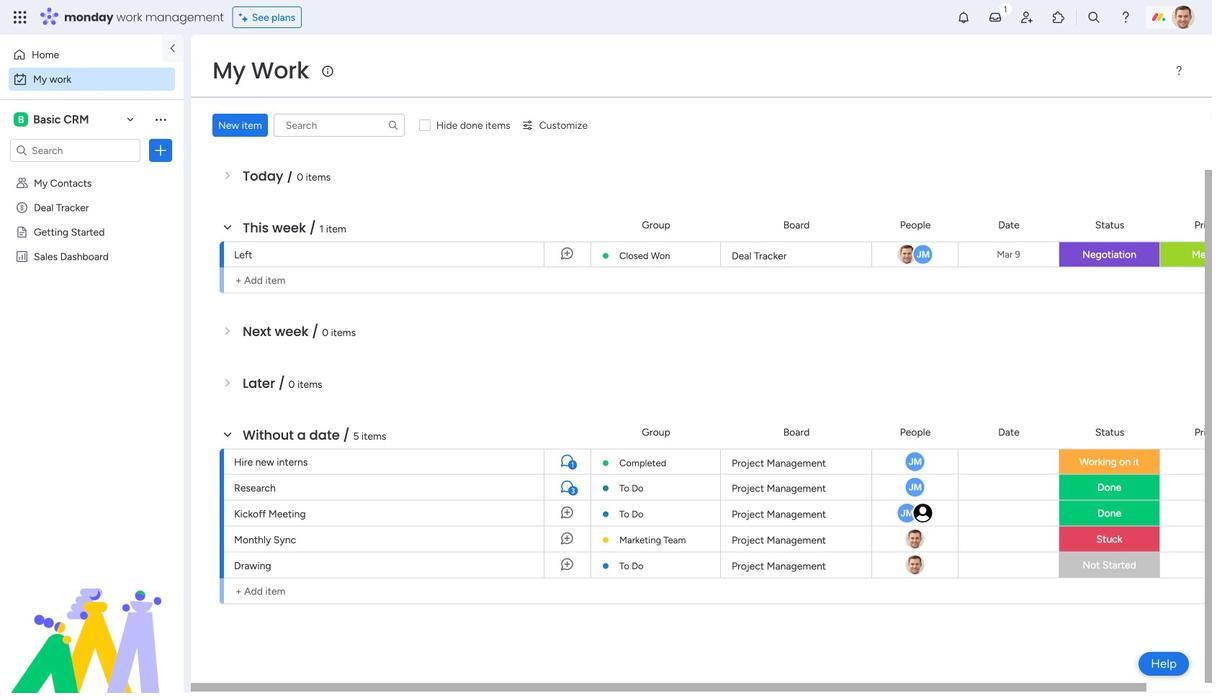 Task type: describe. For each thing, give the bounding box(es) containing it.
terry turtle image
[[904, 555, 926, 576]]

invite members image
[[1020, 10, 1034, 24]]

workspace selection element
[[14, 111, 91, 128]]

public dashboard image
[[15, 250, 29, 264]]

search everything image
[[1087, 10, 1101, 24]]

0 vertical spatial terry turtle image
[[1172, 6, 1195, 29]]

0 vertical spatial option
[[9, 43, 153, 66]]

lottie animation image
[[0, 548, 184, 694]]

select product image
[[13, 10, 27, 24]]

see plans image
[[239, 9, 252, 25]]

1 image
[[999, 1, 1012, 17]]

menu image
[[1173, 65, 1185, 76]]

workspace image
[[14, 112, 28, 127]]

notifications image
[[957, 10, 971, 24]]



Task type: vqa. For each thing, say whether or not it's contained in the screenshot.
second tab from right
no



Task type: locate. For each thing, give the bounding box(es) containing it.
1 vertical spatial option
[[9, 68, 175, 91]]

1 horizontal spatial terry turtle image
[[1172, 6, 1195, 29]]

list box
[[0, 168, 184, 464]]

Search in workspace field
[[30, 142, 120, 159]]

monday marketplace image
[[1052, 10, 1066, 24]]

workspace options image
[[153, 112, 168, 127]]

public board image
[[15, 225, 29, 239]]

0 horizontal spatial terry turtle image
[[904, 529, 926, 550]]

update feed image
[[988, 10, 1003, 24]]

help image
[[1119, 10, 1133, 24]]

Filter dashboard by text search field
[[274, 114, 405, 137]]

terry turtle image up menu icon
[[1172, 6, 1195, 29]]

option
[[9, 43, 153, 66], [9, 68, 175, 91], [0, 170, 184, 173]]

1 vertical spatial terry turtle image
[[904, 529, 926, 550]]

terry turtle image up terry turtle icon
[[904, 529, 926, 550]]

terry turtle image
[[1172, 6, 1195, 29], [904, 529, 926, 550]]

search image
[[387, 120, 399, 131]]

None search field
[[274, 114, 405, 137]]

options image
[[153, 143, 168, 158]]

lottie animation element
[[0, 548, 184, 694]]

2 vertical spatial option
[[0, 170, 184, 173]]



